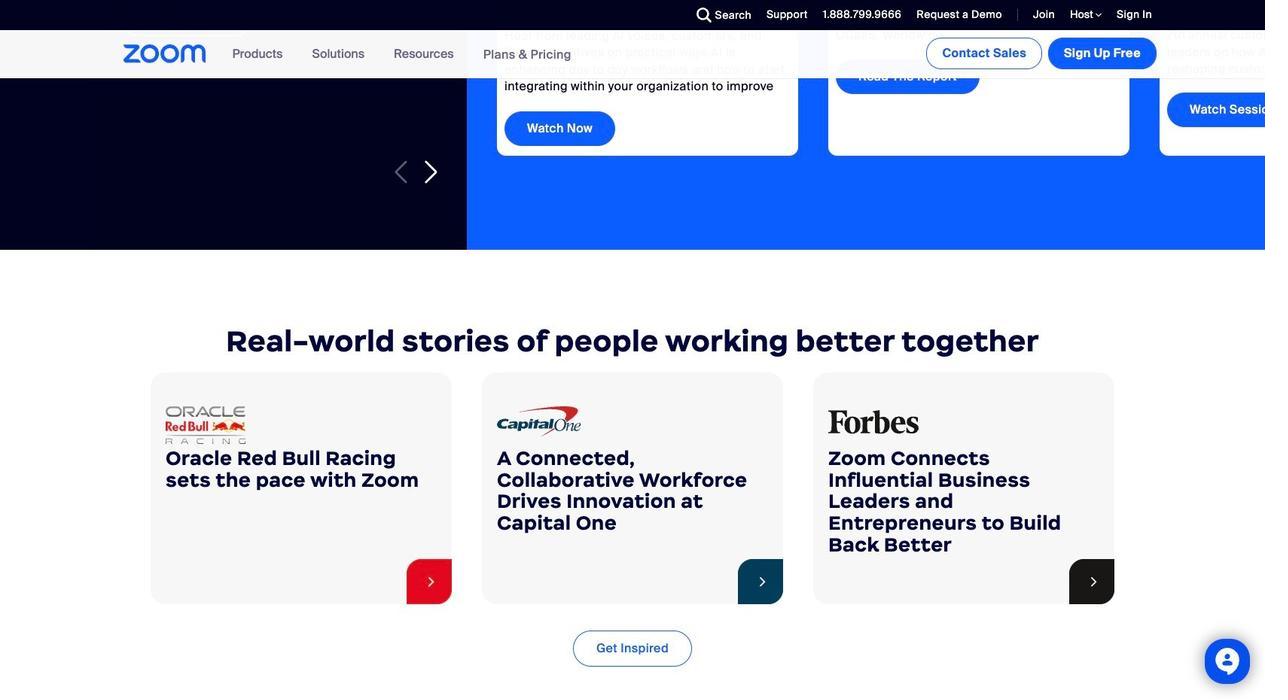 Task type: vqa. For each thing, say whether or not it's contained in the screenshot.
MEETINGS navigation
yes



Task type: locate. For each thing, give the bounding box(es) containing it.
meetings navigation
[[924, 30, 1160, 72]]

banner
[[105, 30, 1160, 79]]



Task type: describe. For each thing, give the bounding box(es) containing it.
right image
[[424, 571, 439, 593]]

right image
[[755, 571, 771, 593]]

product information navigation
[[221, 30, 583, 79]]

1 / 5 element
[[497, 0, 798, 156]]

zoom logo image
[[124, 44, 206, 63]]



